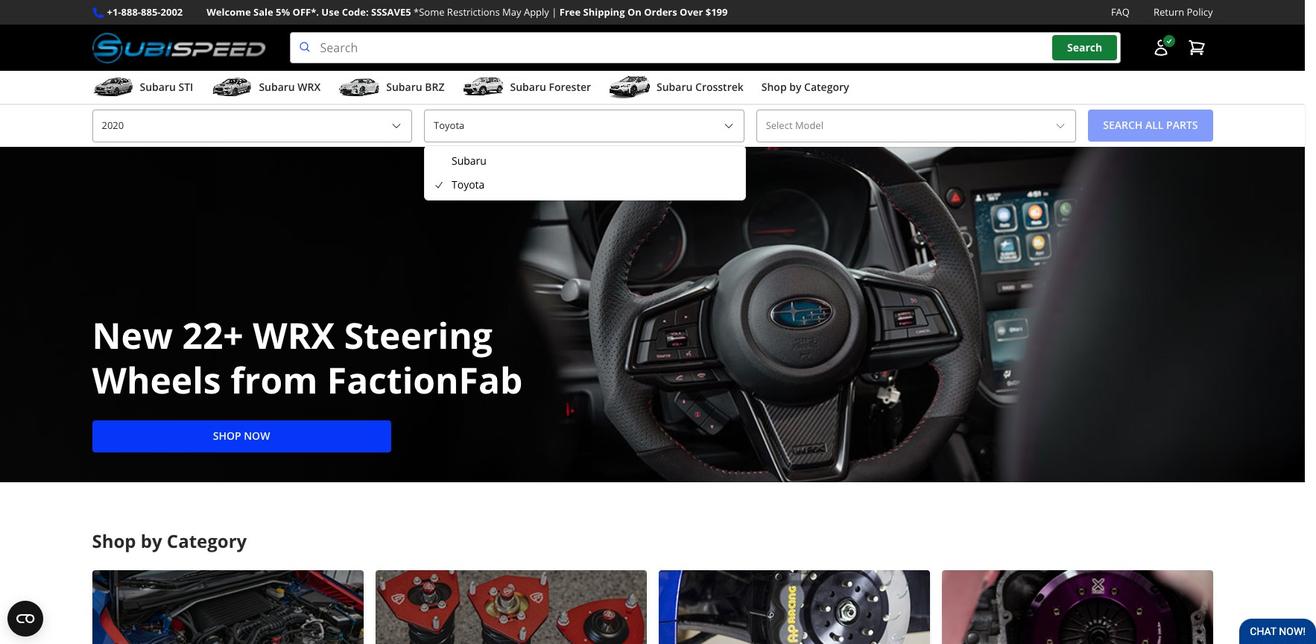 Task type: locate. For each thing, give the bounding box(es) containing it.
group
[[428, 149, 742, 197]]

code:
[[342, 5, 369, 19]]

shop now link
[[92, 420, 391, 452]]

on
[[628, 5, 642, 19]]

welcome sale 5% off*. use code: sssave5
[[207, 5, 411, 19]]

faq
[[1112, 5, 1130, 19]]

welcome
[[207, 5, 251, 19]]

orders
[[644, 5, 677, 19]]

subaru
[[452, 154, 487, 168]]

by
[[141, 528, 162, 553]]

return policy
[[1154, 5, 1213, 19]]

shop
[[92, 528, 136, 553]]

888-
[[121, 5, 141, 19]]

apply
[[524, 5, 549, 19]]

may
[[503, 5, 522, 19]]

search button
[[1053, 35, 1118, 60]]

toyota
[[452, 177, 485, 192]]

off*.
[[293, 5, 319, 19]]

shipping
[[583, 5, 625, 19]]

shop now
[[213, 429, 270, 443]]

$199
[[706, 5, 728, 19]]

shop
[[213, 429, 241, 443]]

shop by category
[[92, 528, 247, 553]]

+1-888-885-2002
[[107, 5, 183, 19]]

+1-
[[107, 5, 121, 19]]

faq link
[[1112, 4, 1130, 20]]



Task type: describe. For each thing, give the bounding box(es) containing it.
now
[[244, 429, 270, 443]]

open widget image
[[7, 601, 43, 637]]

over
[[680, 5, 703, 19]]

category
[[167, 528, 247, 553]]

group containing subaru
[[428, 149, 742, 197]]

|
[[552, 5, 557, 19]]

885-
[[141, 5, 161, 19]]

return policy link
[[1154, 4, 1213, 20]]

policy
[[1187, 5, 1213, 19]]

toyota option
[[428, 173, 742, 197]]

return
[[1154, 5, 1185, 19]]

restrictions
[[447, 5, 500, 19]]

use
[[322, 5, 339, 19]]

sale
[[253, 5, 273, 19]]

2002
[[161, 5, 183, 19]]

*some
[[414, 5, 445, 19]]

sssave5
[[371, 5, 411, 19]]

5%
[[276, 5, 290, 19]]

free
[[560, 5, 581, 19]]

*some restrictions may apply | free shipping on orders over $199
[[414, 5, 728, 19]]

search input field
[[290, 32, 1121, 63]]

+1-888-885-2002 link
[[107, 4, 183, 20]]

search
[[1068, 41, 1103, 55]]



Task type: vqa. For each thing, say whether or not it's contained in the screenshot.
Search in the right top of the page
yes



